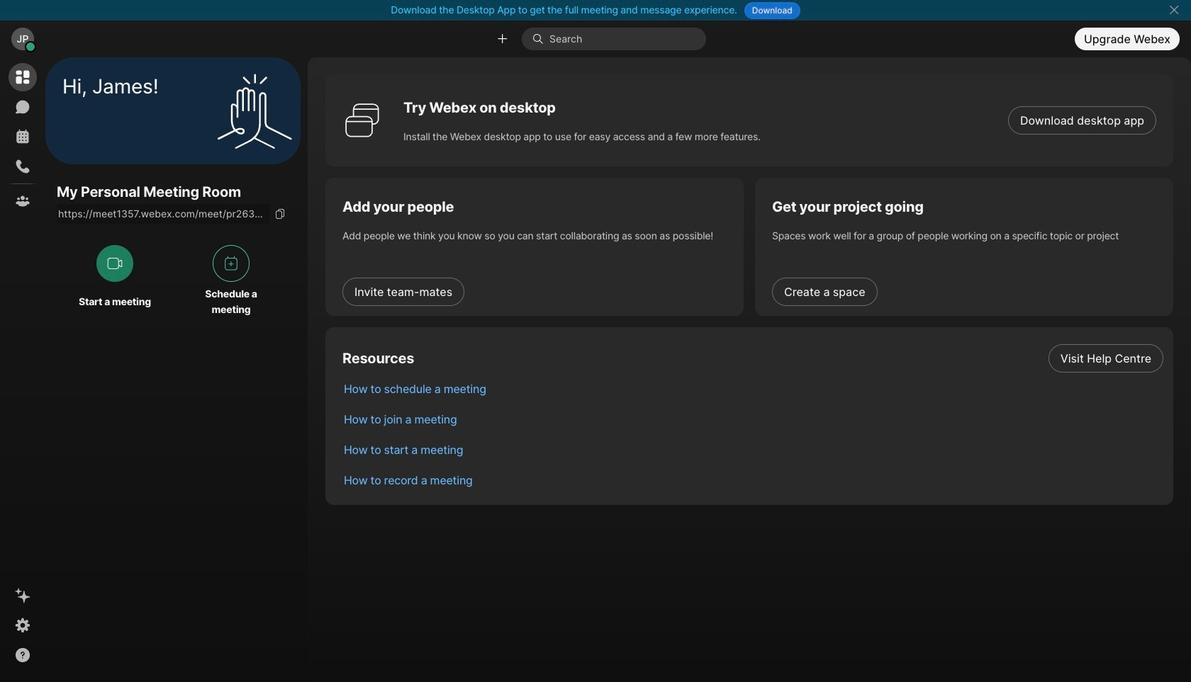 Task type: locate. For each thing, give the bounding box(es) containing it.
1 list item from the top
[[333, 343, 1174, 374]]

None text field
[[57, 204, 269, 224]]

4 list item from the top
[[333, 435, 1174, 465]]

navigation
[[0, 57, 45, 683]]

list item
[[333, 343, 1174, 374], [333, 374, 1174, 404], [333, 404, 1174, 435], [333, 435, 1174, 465], [333, 465, 1174, 496]]

webex tab list
[[9, 63, 37, 216]]

5 list item from the top
[[333, 465, 1174, 496]]

2 list item from the top
[[333, 374, 1174, 404]]



Task type: vqa. For each thing, say whether or not it's contained in the screenshot.
two hands high fiving image
no



Task type: describe. For each thing, give the bounding box(es) containing it.
cancel_16 image
[[1169, 4, 1180, 16]]

3 list item from the top
[[333, 404, 1174, 435]]

two hands high-fiving image
[[212, 68, 297, 154]]



